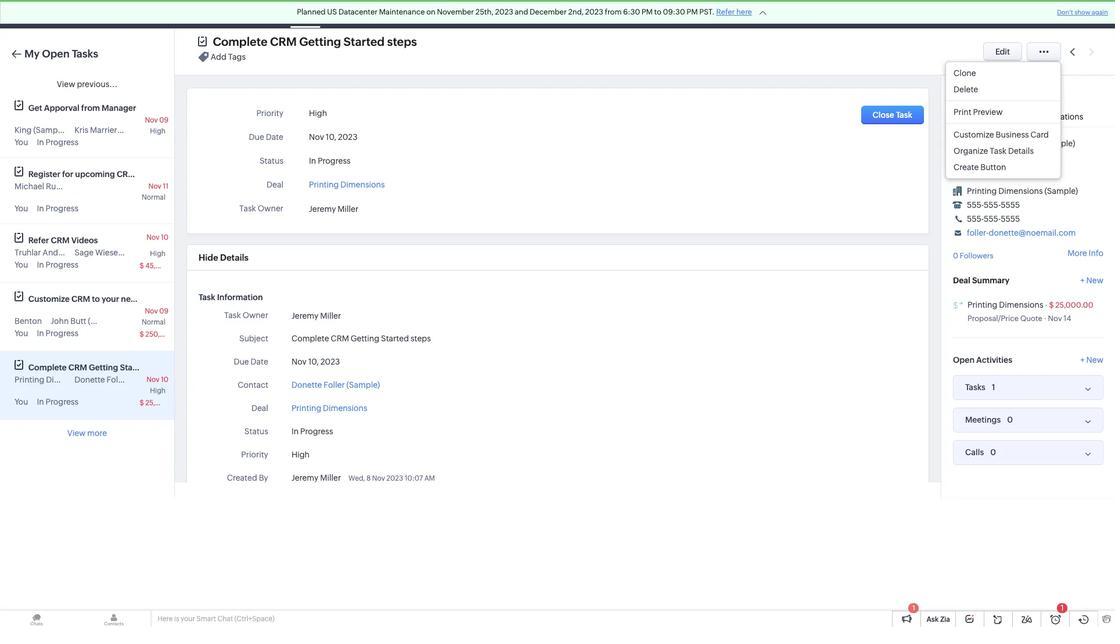 Task type: vqa. For each thing, say whether or not it's contained in the screenshot.


Task type: describe. For each thing, give the bounding box(es) containing it.
calls link
[[379, 0, 415, 28]]

timeline
[[983, 112, 1015, 122]]

donette@noemail.com
[[989, 228, 1076, 238]]

you for complete
[[15, 397, 28, 407]]

november
[[437, 8, 474, 16]]

analytics link
[[464, 0, 517, 28]]

smart
[[197, 615, 216, 623]]

tasks link
[[286, 0, 325, 28]]

foller-donette@noemail.com
[[967, 228, 1076, 238]]

dimensions inside "printing dimensions · $ 25,000.00 proposal/price quote · nov 14"
[[999, 300, 1044, 309]]

1 horizontal spatial donette foller (sample) link
[[987, 139, 1075, 148]]

close task link
[[861, 106, 924, 124]]

quote
[[1020, 314, 1043, 323]]

1 vertical spatial status
[[244, 427, 268, 436]]

1 vertical spatial printing dimensions
[[15, 375, 90, 385]]

subject
[[239, 334, 268, 343]]

accounts
[[201, 10, 237, 19]]

datacenter
[[339, 8, 378, 16]]

nov inside complete crm getting started steps nov 10
[[147, 376, 159, 384]]

you for get
[[15, 138, 28, 147]]

signals element
[[963, 0, 985, 28]]

1 vertical spatial due
[[234, 357, 249, 367]]

conversations
[[1029, 112, 1084, 122]]

09 inside "get apporval from manager nov 09"
[[159, 116, 168, 124]]

projects
[[742, 10, 772, 19]]

activities
[[977, 355, 1013, 365]]

hide details
[[199, 253, 249, 263]]

create button
[[954, 162, 1006, 172]]

king
[[15, 125, 32, 135]]

0 vertical spatial to
[[654, 8, 662, 16]]

services link
[[682, 0, 732, 28]]

task left information
[[199, 293, 215, 302]]

created
[[227, 473, 257, 483]]

14
[[1064, 314, 1071, 323]]

task up hide details
[[239, 204, 256, 213]]

1 vertical spatial info
[[1089, 249, 1104, 258]]

donette foller (sample) contact
[[987, 139, 1075, 158]]

foller-donette@noemail.com link
[[967, 228, 1076, 238]]

dimensions for printing dimensions (sample) 'link'
[[999, 187, 1043, 196]]

1 + new from the top
[[1081, 276, 1104, 285]]

2 + from the top
[[1081, 355, 1085, 365]]

1 5555 from the top
[[1001, 201, 1020, 210]]

view previous...
[[57, 80, 117, 89]]

wieser
[[95, 248, 121, 257]]

1 vertical spatial owner
[[243, 311, 268, 320]]

deal summary
[[953, 276, 1010, 285]]

$ for complete crm getting started steps
[[140, 399, 144, 407]]

$ inside "printing dimensions · $ 25,000.00 proposal/price quote · nov 14"
[[1049, 301, 1054, 309]]

1 vertical spatial printing dimensions link
[[968, 300, 1044, 309]]

0 vertical spatial printing dimensions
[[309, 180, 385, 189]]

1 555-555-5555 from the top
[[967, 201, 1020, 210]]

1 horizontal spatial donette
[[292, 380, 322, 390]]

1 horizontal spatial donette foller (sample)
[[292, 380, 380, 390]]

business
[[996, 130, 1029, 139]]

0 vertical spatial jeremy miller
[[309, 205, 359, 214]]

0 horizontal spatial details
[[220, 253, 249, 263]]

in for refer crm videos
[[37, 260, 44, 270]]

home
[[65, 10, 88, 19]]

ask zia
[[927, 616, 950, 624]]

0 vertical spatial complete crm getting started steps
[[213, 35, 417, 48]]

task down task information on the top left
[[224, 311, 241, 320]]

open activities
[[953, 355, 1013, 365]]

started inside complete crm getting started steps nov 10
[[120, 363, 149, 372]]

refer here link
[[716, 8, 752, 16]]

steps inside complete crm getting started steps nov 10
[[150, 363, 171, 372]]

0 horizontal spatial contact
[[238, 380, 268, 390]]

0 horizontal spatial donette foller (sample)
[[74, 375, 163, 385]]

0 horizontal spatial refer
[[28, 236, 49, 245]]

crm link
[[9, 8, 51, 20]]

in progress for refer crm videos
[[37, 260, 78, 270]]

pst.
[[699, 8, 715, 16]]

1 vertical spatial miller
[[320, 311, 341, 321]]

more
[[1068, 249, 1087, 258]]

2nd,
[[568, 8, 584, 16]]

you for register
[[15, 204, 28, 213]]

videos
[[71, 236, 98, 245]]

zia
[[940, 616, 950, 624]]

show
[[1075, 9, 1091, 16]]

1 horizontal spatial refer
[[716, 8, 735, 16]]

by
[[259, 473, 268, 483]]

0 vertical spatial date
[[266, 132, 283, 142]]

1 vertical spatial ·
[[1044, 314, 1047, 323]]

$ 250,000.00
[[140, 331, 185, 339]]

high for donette foller (sample)
[[150, 387, 166, 395]]

foller inside donette foller (sample) contact
[[1019, 139, 1040, 148]]

products link
[[517, 0, 569, 28]]

0 horizontal spatial info
[[953, 112, 968, 122]]

2 vertical spatial jeremy miller
[[292, 473, 341, 483]]

0 vertical spatial priority
[[256, 109, 283, 118]]

hide details link
[[199, 253, 249, 263]]

calls
[[388, 10, 406, 19]]

1 vertical spatial getting
[[351, 334, 379, 343]]

2 5555 from the top
[[1001, 214, 1020, 224]]

kris marrier (sample)
[[74, 125, 152, 135]]

1 vertical spatial date
[[251, 357, 268, 367]]

+ new link
[[1081, 276, 1104, 291]]

crm inside customize crm to your needs nov 09
[[71, 295, 90, 304]]

customize crm to your needs nov 09
[[28, 295, 168, 315]]

home link
[[56, 0, 98, 28]]

clone
[[954, 68, 976, 78]]

sales orders link
[[616, 0, 682, 28]]

1 vertical spatial steps
[[411, 334, 431, 343]]

chats image
[[0, 611, 73, 627]]

09 inside customize crm to your needs nov 09
[[159, 307, 168, 315]]

0 vertical spatial nov 10, 2023
[[309, 132, 358, 142]]

09:30
[[663, 8, 685, 16]]

0 followers
[[953, 252, 994, 260]]

task down customize business card
[[990, 146, 1007, 155]]

ruta
[[46, 182, 63, 191]]

1 vertical spatial deal
[[953, 276, 971, 285]]

foller-
[[967, 228, 989, 238]]

don't
[[1057, 9, 1073, 16]]

preview
[[973, 107, 1003, 116]]

conversations link
[[1023, 104, 1089, 127]]

king (sample)
[[15, 125, 67, 135]]

0 horizontal spatial foller
[[107, 375, 128, 385]]

butt
[[70, 317, 86, 326]]

0 horizontal spatial open
[[42, 48, 70, 60]]

0 horizontal spatial donette
[[74, 375, 105, 385]]

0 vertical spatial steps
[[387, 35, 417, 48]]

ask
[[927, 616, 939, 624]]

deals link
[[246, 0, 286, 28]]

printing dimensions · $ 25,000.00 proposal/price quote · nov 14
[[968, 300, 1094, 323]]

2 new from the top
[[1087, 355, 1104, 365]]

in progress for get apporval from manager
[[37, 138, 78, 147]]

refer crm videos
[[28, 236, 98, 245]]

progress for get apporval from manager
[[46, 138, 78, 147]]

1 truhlar from the left
[[15, 248, 41, 257]]

in progress for complete crm getting started steps
[[37, 397, 78, 407]]

1 vertical spatial task owner
[[224, 311, 268, 320]]

$ 45,000.00
[[140, 262, 181, 270]]

in for get apporval from manager
[[37, 138, 44, 147]]

1 vertical spatial open
[[953, 355, 975, 365]]

view more
[[67, 429, 107, 438]]

register
[[28, 170, 60, 179]]

1 vertical spatial 25,000.00
[[145, 399, 180, 407]]

task information
[[199, 293, 263, 302]]

8
[[366, 475, 371, 483]]

2 + new from the top
[[1081, 355, 1104, 365]]

printing for topmost "printing dimensions" link
[[309, 180, 339, 189]]

don't show again link
[[1057, 9, 1108, 16]]

view for view previous...
[[57, 80, 75, 89]]

1 vertical spatial priority
[[241, 450, 268, 459]]

john butt (sample)
[[51, 317, 121, 326]]

manager
[[102, 103, 136, 113]]

meetings link
[[325, 0, 379, 28]]

1 vertical spatial due date
[[234, 357, 268, 367]]

(sample) inside donette foller (sample) contact
[[1042, 139, 1075, 148]]

enterprise-
[[841, 5, 879, 14]]

1 vertical spatial jeremy
[[292, 311, 319, 321]]

printing for printing dimensions (sample) 'link'
[[967, 187, 997, 196]]

edit
[[996, 47, 1010, 56]]

truhlar and truhlar attys
[[15, 248, 107, 257]]

profile element
[[1056, 0, 1089, 28]]

0 vertical spatial miller
[[338, 205, 359, 214]]

0 vertical spatial task owner
[[239, 204, 283, 213]]

timeline link
[[977, 104, 1021, 127]]

$ for customize crm to your needs
[[140, 331, 144, 339]]

task right close
[[896, 110, 913, 120]]

printing inside "printing dimensions · $ 25,000.00 proposal/price quote · nov 14"
[[968, 300, 998, 309]]

(ctrl+space)
[[234, 615, 275, 623]]

planned us datacenter maintenance on november 25th, 2023 and december 2nd, 2023 from 6:30 pm to 09:30 pm pst. refer here
[[297, 8, 752, 16]]

enterprise-trial upgrade
[[841, 5, 894, 23]]

2 vertical spatial printing dimensions link
[[292, 403, 367, 415]]

add tags
[[211, 52, 246, 62]]



Task type: locate. For each thing, give the bounding box(es) containing it.
customize for customize crm to your needs nov 09
[[28, 295, 70, 304]]

customize business card
[[954, 130, 1049, 139]]

get apporval from manager nov 09
[[28, 103, 168, 124]]

info left "preview"
[[953, 112, 968, 122]]

task owner
[[239, 204, 283, 213], [224, 311, 268, 320]]

0 vertical spatial your
[[102, 295, 119, 304]]

25,000.00 inside "printing dimensions · $ 25,000.00 proposal/price quote · nov 14"
[[1056, 301, 1094, 309]]

nov inside customize crm to your needs nov 09
[[145, 307, 158, 315]]

customize up organize
[[954, 130, 994, 139]]

pm right 6:30
[[642, 8, 653, 16]]

here
[[157, 615, 173, 623]]

1 horizontal spatial customize
[[954, 130, 994, 139]]

1 horizontal spatial getting
[[299, 35, 341, 48]]

1 vertical spatial 10,
[[308, 357, 319, 367]]

proposal/price
[[968, 314, 1019, 323]]

1 horizontal spatial foller
[[324, 380, 345, 390]]

don't show again
[[1057, 9, 1108, 16]]

deal for topmost "printing dimensions" link
[[267, 180, 283, 189]]

10 inside complete crm getting started steps nov 10
[[161, 376, 168, 384]]

1 vertical spatial nov 10, 2023
[[292, 357, 340, 367]]

donette inside donette foller (sample) contact
[[987, 139, 1017, 148]]

0 vertical spatial ·
[[1045, 301, 1048, 309]]

2 vertical spatial deal
[[251, 404, 268, 413]]

0 horizontal spatial 10,
[[308, 357, 319, 367]]

tags
[[228, 52, 246, 62]]

2 horizontal spatial getting
[[351, 334, 379, 343]]

2 555-555-5555 from the top
[[967, 214, 1020, 224]]

contacts image
[[77, 611, 150, 627]]

2 10 from the top
[[161, 376, 168, 384]]

2 pm from the left
[[687, 8, 698, 16]]

task
[[896, 110, 913, 120], [990, 146, 1007, 155], [239, 204, 256, 213], [199, 293, 215, 302], [224, 311, 241, 320]]

details right hide
[[220, 253, 249, 263]]

and
[[515, 8, 528, 16]]

your left needs at the left top of page
[[102, 295, 119, 304]]

to
[[654, 8, 662, 16], [92, 295, 100, 304]]

09 up 250,000.00 on the bottom left of page
[[159, 307, 168, 315]]

0 vertical spatial printing dimensions link
[[309, 177, 385, 189]]

1 vertical spatial started
[[381, 334, 409, 343]]

projects link
[[732, 0, 782, 28]]

0 vertical spatial + new
[[1081, 276, 1104, 285]]

nov inside "get apporval from manager nov 09"
[[145, 116, 158, 124]]

0 horizontal spatial complete
[[28, 363, 67, 372]]

2 horizontal spatial foller
[[1019, 139, 1040, 148]]

1 horizontal spatial from
[[605, 8, 622, 16]]

normal inside michael ruta (sample) normal
[[142, 193, 166, 202]]

deals
[[256, 10, 276, 19]]

progress for refer crm videos
[[46, 260, 78, 270]]

from left 6:30
[[605, 8, 622, 16]]

complete right subject
[[292, 334, 329, 343]]

crm inside complete crm getting started steps nov 10
[[68, 363, 87, 372]]

0 horizontal spatial from
[[81, 103, 100, 113]]

contact up button
[[987, 149, 1015, 158]]

4 you from the top
[[15, 329, 28, 338]]

high for kris marrier (sample)
[[150, 127, 166, 135]]

2 vertical spatial steps
[[150, 363, 171, 372]]

planned
[[297, 8, 326, 16]]

crm inside the register for upcoming crm webinars nov 11
[[117, 170, 135, 179]]

0 vertical spatial owner
[[258, 204, 283, 213]]

1 horizontal spatial to
[[654, 8, 662, 16]]

nov inside the register for upcoming crm webinars nov 11
[[148, 182, 161, 191]]

here is your smart chat (ctrl+space)
[[157, 615, 275, 623]]

1 10 from the top
[[161, 234, 168, 242]]

complete inside complete crm getting started steps nov 10
[[28, 363, 67, 372]]

1 vertical spatial normal
[[142, 318, 166, 326]]

10 up 45,000.00
[[161, 234, 168, 242]]

accounts link
[[192, 0, 246, 28]]

0 vertical spatial 10
[[161, 234, 168, 242]]

trial
[[879, 5, 894, 14]]

0 vertical spatial tasks
[[295, 10, 316, 19]]

0 vertical spatial donette foller (sample) link
[[987, 139, 1075, 148]]

1 vertical spatial tasks
[[72, 48, 98, 60]]

tasks up view previous...
[[72, 48, 98, 60]]

progress
[[46, 138, 78, 147], [318, 156, 351, 166], [46, 204, 78, 213], [46, 260, 78, 270], [46, 329, 78, 338], [46, 397, 78, 407], [300, 427, 333, 436]]

2 09 from the top
[[159, 307, 168, 315]]

3 you from the top
[[15, 260, 28, 270]]

create
[[954, 162, 979, 172]]

1 horizontal spatial tasks
[[295, 10, 316, 19]]

1 vertical spatial details
[[220, 253, 249, 263]]

1 vertical spatial complete crm getting started steps
[[292, 334, 431, 343]]

dimensions for topmost "printing dimensions" link
[[341, 180, 385, 189]]

profile image
[[1063, 5, 1082, 24]]

view up apporval
[[57, 80, 75, 89]]

1 you from the top
[[15, 138, 28, 147]]

2 horizontal spatial complete
[[292, 334, 329, 343]]

complete
[[213, 35, 267, 48], [292, 334, 329, 343], [28, 363, 67, 372]]

card
[[1031, 130, 1049, 139]]

printing
[[309, 180, 339, 189], [967, 187, 997, 196], [968, 300, 998, 309], [15, 375, 44, 385], [292, 404, 321, 413]]

25th,
[[476, 8, 494, 16]]

apporval
[[44, 103, 79, 113]]

1 new from the top
[[1087, 276, 1104, 285]]

refer
[[716, 8, 735, 16], [28, 236, 49, 245]]

2 normal from the top
[[142, 318, 166, 326]]

1 horizontal spatial details
[[1008, 146, 1034, 155]]

contact down subject
[[238, 380, 268, 390]]

2 horizontal spatial donette
[[987, 139, 1017, 148]]

to inside customize crm to your needs nov 09
[[92, 295, 100, 304]]

search element
[[939, 0, 963, 28]]

truhlar
[[15, 248, 41, 257], [60, 248, 86, 257]]

attys
[[88, 248, 107, 257]]

close task
[[873, 110, 913, 120]]

1 horizontal spatial 10,
[[326, 132, 336, 142]]

1 + from the top
[[1081, 276, 1085, 285]]

1 vertical spatial +
[[1081, 355, 1085, 365]]

0 vertical spatial due
[[249, 132, 264, 142]]

from inside "get apporval from manager nov 09"
[[81, 103, 100, 113]]

complete down the john
[[28, 363, 67, 372]]

progress for complete crm getting started steps
[[46, 397, 78, 407]]

$
[[140, 262, 144, 270], [1049, 301, 1054, 309], [140, 331, 144, 339], [140, 399, 144, 407]]

miller
[[338, 205, 359, 214], [320, 311, 341, 321], [320, 473, 341, 483]]

your inside customize crm to your needs nov 09
[[102, 295, 119, 304]]

created by
[[227, 473, 268, 483]]

1 vertical spatial 10
[[161, 376, 168, 384]]

information
[[217, 293, 263, 302]]

2 you from the top
[[15, 204, 28, 213]]

$ 25,000.00
[[140, 399, 180, 407]]

dimensions for the bottom "printing dimensions" link
[[323, 404, 367, 413]]

0 vertical spatial customize
[[954, 130, 994, 139]]

getting
[[299, 35, 341, 48], [351, 334, 379, 343], [89, 363, 118, 372]]

quotes
[[579, 10, 606, 19]]

from
[[605, 8, 622, 16], [81, 103, 100, 113]]

high for sage wieser (sample)
[[150, 250, 166, 258]]

info right more
[[1089, 249, 1104, 258]]

contacts
[[148, 10, 182, 19]]

1 vertical spatial your
[[181, 615, 195, 623]]

michael ruta (sample) normal
[[15, 182, 166, 202]]

high
[[309, 109, 327, 118], [150, 127, 166, 135], [150, 250, 166, 258], [150, 387, 166, 395], [292, 450, 310, 459]]

0 vertical spatial 5555
[[1001, 201, 1020, 210]]

from up kris
[[81, 103, 100, 113]]

reports link
[[415, 0, 464, 28]]

reports
[[425, 10, 454, 19]]

printing for the bottom "printing dimensions" link
[[292, 404, 321, 413]]

1 horizontal spatial complete
[[213, 35, 267, 48]]

print
[[954, 107, 972, 116]]

truhlar left and at the top
[[15, 248, 41, 257]]

add
[[211, 52, 226, 62]]

0 horizontal spatial to
[[92, 295, 100, 304]]

in progress for register for upcoming crm webinars
[[37, 204, 78, 213]]

1 vertical spatial contact
[[238, 380, 268, 390]]

5555
[[1001, 201, 1020, 210], [1001, 214, 1020, 224]]

0 vertical spatial new
[[1087, 276, 1104, 285]]

in for complete crm getting started steps
[[37, 397, 44, 407]]

normal down 11
[[142, 193, 166, 202]]

1 horizontal spatial pm
[[687, 8, 698, 16]]

started
[[344, 35, 385, 48], [381, 334, 409, 343], [120, 363, 149, 372]]

register for upcoming crm webinars nov 11
[[28, 170, 174, 191]]

refer up and at the top
[[28, 236, 49, 245]]

2 vertical spatial jeremy
[[292, 473, 319, 483]]

here
[[737, 8, 752, 16]]

2 vertical spatial complete
[[28, 363, 67, 372]]

view left 'more'
[[67, 429, 86, 438]]

2 vertical spatial miller
[[320, 473, 341, 483]]

·
[[1045, 301, 1048, 309], [1044, 314, 1047, 323]]

wed, 8 nov 2023 10:07 am
[[349, 475, 435, 483]]

pm left pst.
[[687, 8, 698, 16]]

deal for the bottom "printing dimensions" link
[[251, 404, 268, 413]]

button
[[981, 162, 1006, 172]]

chat
[[217, 615, 233, 623]]

delete
[[954, 85, 978, 94]]

in for customize crm to your needs
[[37, 329, 44, 338]]

contact inside donette foller (sample) contact
[[987, 149, 1015, 158]]

1 horizontal spatial contact
[[987, 149, 1015, 158]]

you for customize
[[15, 329, 28, 338]]

2 truhlar from the left
[[60, 248, 86, 257]]

tasks left us
[[295, 10, 316, 19]]

view for view more
[[67, 429, 86, 438]]

customize for customize business card
[[954, 130, 994, 139]]

info
[[953, 112, 968, 122], [1089, 249, 1104, 258]]

on
[[426, 8, 436, 16]]

1 vertical spatial jeremy miller
[[292, 311, 341, 321]]

0 horizontal spatial donette foller (sample) link
[[292, 379, 380, 392]]

details down business
[[1008, 146, 1034, 155]]

needs
[[121, 295, 145, 304]]

1 vertical spatial + new
[[1081, 355, 1104, 365]]

organize
[[954, 146, 988, 155]]

customize inside customize crm to your needs nov 09
[[28, 295, 70, 304]]

marketplace element
[[1009, 0, 1033, 28]]

0 vertical spatial deal
[[267, 180, 283, 189]]

is
[[174, 615, 179, 623]]

analytics
[[473, 10, 508, 19]]

leads
[[107, 10, 129, 19]]

10 up $ 25,000.00
[[161, 376, 168, 384]]

open right my
[[42, 48, 70, 60]]

5 you from the top
[[15, 397, 28, 407]]

sage
[[74, 248, 94, 257]]

new
[[1087, 276, 1104, 285], [1087, 355, 1104, 365]]

your right is
[[181, 615, 195, 623]]

priority
[[256, 109, 283, 118], [241, 450, 268, 459]]

1 vertical spatial complete
[[292, 334, 329, 343]]

0 vertical spatial status
[[260, 156, 283, 166]]

0 vertical spatial from
[[605, 8, 622, 16]]

1 pm from the left
[[642, 8, 653, 16]]

0 vertical spatial getting
[[299, 35, 341, 48]]

(sample) inside michael ruta (sample) normal
[[65, 182, 98, 191]]

printing dimensions (sample) link
[[967, 187, 1078, 196]]

crm
[[28, 8, 51, 20], [270, 35, 297, 48], [117, 170, 135, 179], [51, 236, 69, 245], [71, 295, 90, 304], [331, 334, 349, 343], [68, 363, 87, 372]]

0 vertical spatial refer
[[716, 8, 735, 16]]

to up the john butt (sample)
[[92, 295, 100, 304]]

0 vertical spatial 10,
[[326, 132, 336, 142]]

more
[[87, 429, 107, 438]]

meetings
[[334, 10, 369, 19]]

nov inside "printing dimensions · $ 25,000.00 proposal/price quote · nov 14"
[[1048, 314, 1062, 323]]

and
[[43, 248, 58, 257]]

0 horizontal spatial tasks
[[72, 48, 98, 60]]

open
[[42, 48, 70, 60], [953, 355, 975, 365]]

complete up tags
[[213, 35, 267, 48]]

250,000.00
[[145, 331, 185, 339]]

0 horizontal spatial pm
[[642, 8, 653, 16]]

to left 09:30
[[654, 8, 662, 16]]

followers
[[960, 252, 994, 260]]

previous record image
[[1070, 48, 1075, 55]]

0 horizontal spatial truhlar
[[15, 248, 41, 257]]

0 horizontal spatial customize
[[28, 295, 70, 304]]

0 horizontal spatial your
[[102, 295, 119, 304]]

25,000.00
[[1056, 301, 1094, 309], [145, 399, 180, 407]]

previous...
[[77, 80, 117, 89]]

11
[[163, 182, 168, 191]]

getting inside complete crm getting started steps nov 10
[[89, 363, 118, 372]]

0 vertical spatial jeremy
[[309, 205, 336, 214]]

refer right pst.
[[716, 8, 735, 16]]

summary
[[972, 276, 1010, 285]]

5555 up foller-donette@noemail.com 'link'
[[1001, 214, 1020, 224]]

09 up the "webinars"
[[159, 116, 168, 124]]

0 vertical spatial complete
[[213, 35, 267, 48]]

$ for refer crm videos
[[140, 262, 144, 270]]

0 vertical spatial started
[[344, 35, 385, 48]]

1 09 from the top
[[159, 116, 168, 124]]

0 vertical spatial info
[[953, 112, 968, 122]]

5555 down printing dimensions (sample) 'link'
[[1001, 201, 1020, 210]]

0 vertical spatial normal
[[142, 193, 166, 202]]

0 vertical spatial due date
[[249, 132, 283, 142]]

normal up $ 250,000.00
[[142, 318, 166, 326]]

progress for customize crm to your needs
[[46, 329, 78, 338]]

complete crm getting started steps nov 10
[[28, 363, 171, 384]]

2 vertical spatial printing dimensions
[[292, 404, 367, 413]]

truhlar down refer crm videos
[[60, 248, 86, 257]]

1 normal from the top
[[142, 193, 166, 202]]

progress for register for upcoming crm webinars
[[46, 204, 78, 213]]

45,000.00
[[145, 262, 181, 270]]

in progress for customize crm to your needs
[[37, 329, 78, 338]]

0 vertical spatial 25,000.00
[[1056, 301, 1094, 309]]

0 horizontal spatial getting
[[89, 363, 118, 372]]

1 horizontal spatial your
[[181, 615, 195, 623]]

in for register for upcoming crm webinars
[[37, 204, 44, 213]]

services
[[691, 10, 723, 19]]

open left the "activities"
[[953, 355, 975, 365]]

normal
[[142, 193, 166, 202], [142, 318, 166, 326]]

0 vertical spatial open
[[42, 48, 70, 60]]

customize up the john
[[28, 295, 70, 304]]

None button
[[987, 163, 1047, 178]]



